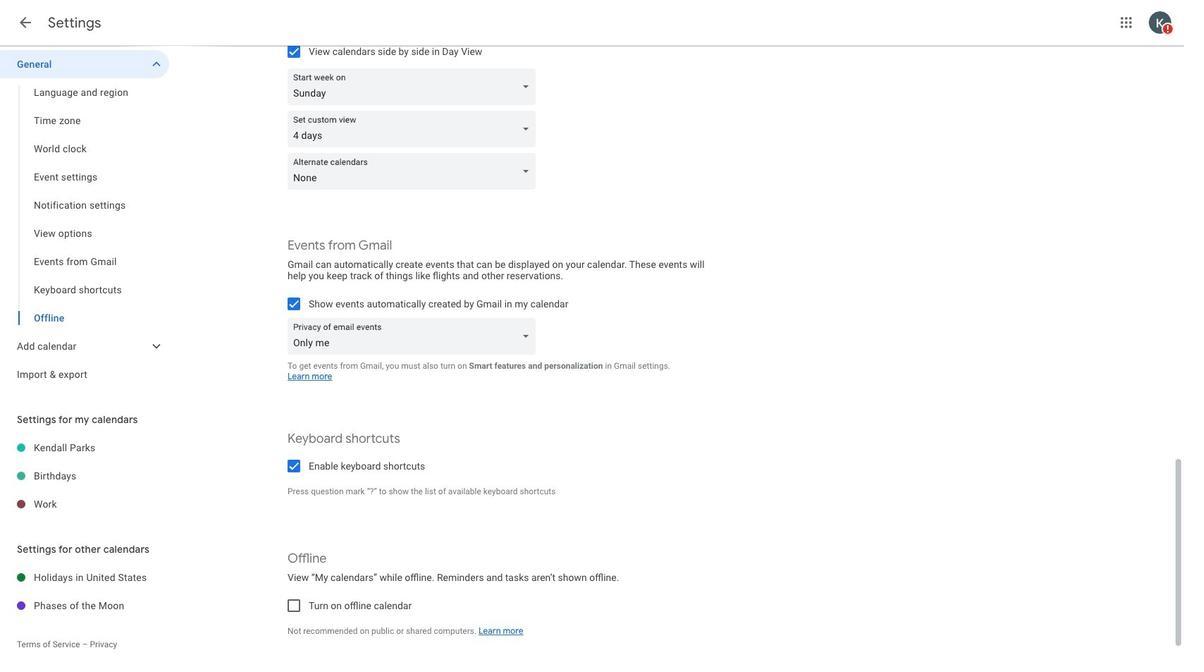 Task type: locate. For each thing, give the bounding box(es) containing it.
None field
[[288, 55, 542, 92], [288, 97, 542, 134], [288, 140, 542, 176], [288, 305, 542, 341], [288, 55, 542, 92], [288, 97, 542, 134], [288, 140, 542, 176], [288, 305, 542, 341]]

0 vertical spatial tree
[[0, 50, 169, 389]]

3 tree from the top
[[0, 563, 169, 620]]

holidays in united states tree item
[[0, 563, 169, 592]]

tree
[[0, 50, 169, 389], [0, 434, 169, 518], [0, 563, 169, 620]]

2 vertical spatial tree
[[0, 563, 169, 620]]

group
[[0, 78, 169, 332]]

phases of the moon tree item
[[0, 592, 169, 620]]

birthdays tree item
[[0, 462, 169, 490]]

1 vertical spatial tree
[[0, 434, 169, 518]]

heading
[[48, 14, 101, 32]]

go back image
[[17, 14, 34, 31]]



Task type: vqa. For each thing, say whether or not it's contained in the screenshot.
Settings Menu icon
no



Task type: describe. For each thing, give the bounding box(es) containing it.
kendall parks tree item
[[0, 434, 169, 462]]

work tree item
[[0, 490, 169, 518]]

general tree item
[[0, 50, 169, 78]]

1 tree from the top
[[0, 50, 169, 389]]

2 tree from the top
[[0, 434, 169, 518]]



